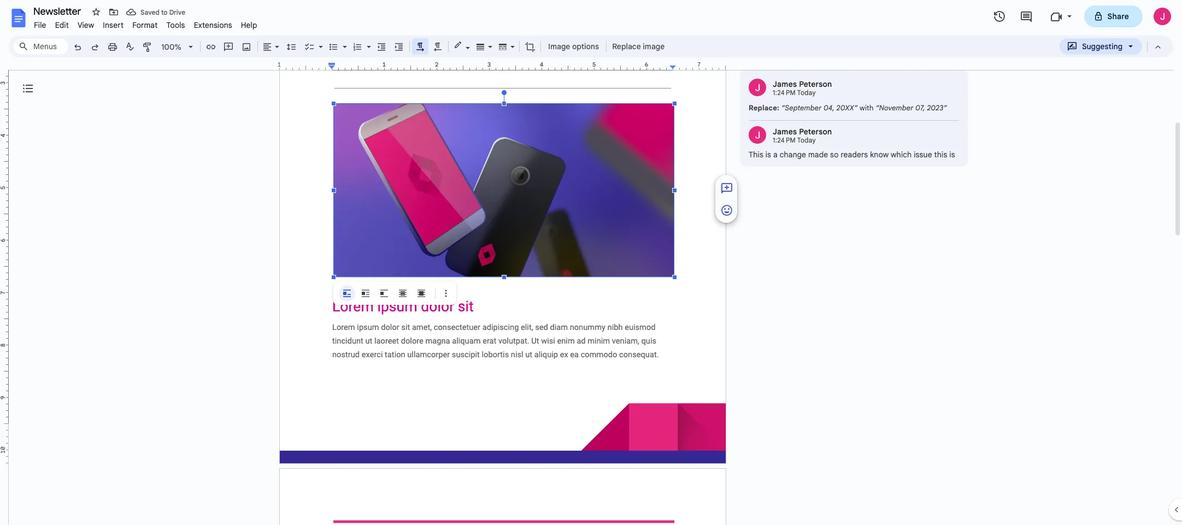 Task type: locate. For each thing, give the bounding box(es) containing it.
view menu item
[[73, 19, 99, 32]]

add emoji reaction image
[[721, 204, 734, 217]]

1 vertical spatial today
[[797, 136, 816, 144]]

with
[[860, 103, 874, 113]]

"november
[[876, 103, 914, 113]]

2 james peterson image from the top
[[749, 126, 766, 144]]

menu bar inside menu bar banner
[[30, 14, 262, 32]]

1 vertical spatial peterson
[[799, 127, 832, 137]]

1 james from the top
[[773, 79, 797, 89]]

1 1:24 pm from the top
[[773, 89, 796, 97]]

james peterson image up replace:
[[749, 79, 766, 96]]

suggesting
[[1082, 42, 1123, 51]]

0 vertical spatial james peterson 1:24 pm today
[[773, 79, 832, 97]]

peterson for first james peterson image from the bottom
[[799, 127, 832, 137]]

option group
[[339, 285, 430, 302]]

peterson
[[799, 79, 832, 89], [799, 127, 832, 137]]

application
[[0, 0, 1182, 525]]

share button
[[1084, 5, 1143, 27]]

james peterson 1:24 pm today up change
[[773, 127, 832, 144]]

2 james peterson 1:24 pm today from the top
[[773, 127, 832, 144]]

application containing share
[[0, 0, 1182, 525]]

1 today from the top
[[797, 89, 816, 97]]

Menus field
[[14, 39, 68, 54]]

1 horizontal spatial is
[[950, 150, 955, 160]]

0 vertical spatial james peterson image
[[749, 79, 766, 96]]

insert
[[103, 20, 124, 30]]

Star checkbox
[[89, 4, 104, 20]]

which
[[891, 150, 912, 160]]

is left a
[[766, 150, 771, 160]]

this
[[749, 150, 764, 160]]

change
[[780, 150, 806, 160]]

james peterson image up this
[[749, 126, 766, 144]]

menu bar banner
[[0, 0, 1182, 525]]

to
[[161, 8, 168, 16]]

image options
[[548, 42, 599, 51]]

2 is from the left
[[950, 150, 955, 160]]

Rename text field
[[30, 4, 87, 17]]

04,
[[824, 103, 835, 113]]

mode and view toolbar
[[1059, 36, 1167, 57]]

menu bar containing file
[[30, 14, 262, 32]]

1 vertical spatial james
[[773, 127, 797, 137]]

1 is from the left
[[766, 150, 771, 160]]

0 vertical spatial peterson
[[799, 79, 832, 89]]

bottom margin image
[[0, 421, 8, 463]]

today
[[797, 89, 816, 97], [797, 136, 816, 144]]

james peterson 1:24 pm today
[[773, 79, 832, 97], [773, 127, 832, 144]]

2 james from the top
[[773, 127, 797, 137]]

peterson for second james peterson image from the bottom of the page
[[799, 79, 832, 89]]

today up made
[[797, 136, 816, 144]]

Zoom text field
[[159, 39, 185, 55]]

main toolbar
[[68, 0, 668, 310]]

today up "september
[[797, 89, 816, 97]]

1 vertical spatial james peterson image
[[749, 126, 766, 144]]

Behind text radio
[[395, 285, 411, 302]]

is right this
[[950, 150, 955, 160]]

james
[[773, 79, 797, 89], [773, 127, 797, 137]]

1 james peterson image from the top
[[749, 79, 766, 96]]

menu bar
[[30, 14, 262, 32]]

0 vertical spatial 1:24 pm
[[773, 89, 796, 97]]

peterson up made
[[799, 127, 832, 137]]

0 horizontal spatial is
[[766, 150, 771, 160]]

format
[[132, 20, 158, 30]]

toolbar
[[336, 285, 454, 302]]

tools
[[166, 20, 185, 30]]

replace
[[612, 42, 641, 51]]

In front of text radio
[[413, 285, 430, 302]]

so
[[830, 150, 839, 160]]

james up "september
[[773, 79, 797, 89]]

james for first james peterson image from the bottom
[[773, 127, 797, 137]]

made
[[809, 150, 828, 160]]

replace: "september 04, 20xx" with "november 07, 2023"
[[749, 103, 947, 113]]

help menu item
[[237, 19, 262, 32]]

james up change
[[773, 127, 797, 137]]

peterson up 04,
[[799, 79, 832, 89]]

1:24 pm up "september
[[773, 89, 796, 97]]

0 vertical spatial today
[[797, 89, 816, 97]]

2 peterson from the top
[[799, 127, 832, 137]]

saved to drive
[[140, 8, 185, 16]]

0 vertical spatial james
[[773, 79, 797, 89]]

readers
[[841, 150, 868, 160]]

Wrap text radio
[[358, 285, 374, 302]]

1 peterson from the top
[[799, 79, 832, 89]]

1:24 pm
[[773, 89, 796, 97], [773, 136, 796, 144]]

james peterson 1:24 pm today up "september
[[773, 79, 832, 97]]

is
[[766, 150, 771, 160], [950, 150, 955, 160]]

1:24 pm up change
[[773, 136, 796, 144]]

1 vertical spatial james peterson 1:24 pm today
[[773, 127, 832, 144]]

image
[[643, 42, 665, 51]]

help
[[241, 20, 257, 30]]

2 today from the top
[[797, 136, 816, 144]]

1 vertical spatial 1:24 pm
[[773, 136, 796, 144]]

file menu item
[[30, 19, 51, 32]]

james peterson image
[[749, 79, 766, 96], [749, 126, 766, 144]]

add comment image
[[721, 182, 734, 195]]



Task type: vqa. For each thing, say whether or not it's contained in the screenshot.
2nd peterson from the bottom of the page
yes



Task type: describe. For each thing, give the bounding box(es) containing it.
Break text radio
[[376, 285, 393, 302]]

replace:
[[749, 103, 780, 113]]

file
[[34, 20, 46, 30]]

20xx"
[[837, 103, 858, 113]]

this is a change made so readers know which issue this is
[[749, 150, 955, 160]]

replace image
[[612, 42, 665, 51]]

Zoom field
[[157, 39, 198, 55]]

james for second james peterson image from the bottom of the page
[[773, 79, 797, 89]]

right margin image
[[670, 62, 725, 70]]

format menu item
[[128, 19, 162, 32]]

left margin image
[[280, 62, 335, 70]]

a
[[773, 150, 778, 160]]

border dash image
[[497, 39, 509, 54]]

replace image button
[[609, 38, 668, 55]]

share
[[1108, 11, 1129, 21]]

image
[[548, 42, 570, 51]]

tools menu item
[[162, 19, 189, 32]]

issue
[[914, 150, 932, 160]]

1 james peterson 1:24 pm today from the top
[[773, 79, 832, 97]]

edit menu item
[[51, 19, 73, 32]]

extensions menu item
[[189, 19, 237, 32]]

drive
[[169, 8, 185, 16]]

saved
[[140, 8, 160, 16]]

2023"
[[927, 103, 947, 113]]

saved to drive button
[[124, 4, 188, 20]]

view
[[78, 20, 94, 30]]

image options button
[[543, 38, 604, 55]]

In line radio
[[339, 285, 355, 302]]

2 1:24 pm from the top
[[773, 136, 796, 144]]

1
[[278, 61, 281, 68]]

insert image image
[[240, 39, 253, 54]]

options
[[572, 42, 599, 51]]

edit
[[55, 20, 69, 30]]

extensions
[[194, 20, 232, 30]]

line & paragraph spacing image
[[285, 39, 298, 54]]

this
[[935, 150, 948, 160]]

know
[[870, 150, 889, 160]]

suggesting button
[[1060, 38, 1143, 55]]

insert menu item
[[99, 19, 128, 32]]

07,
[[916, 103, 925, 113]]

"september
[[782, 103, 822, 113]]



